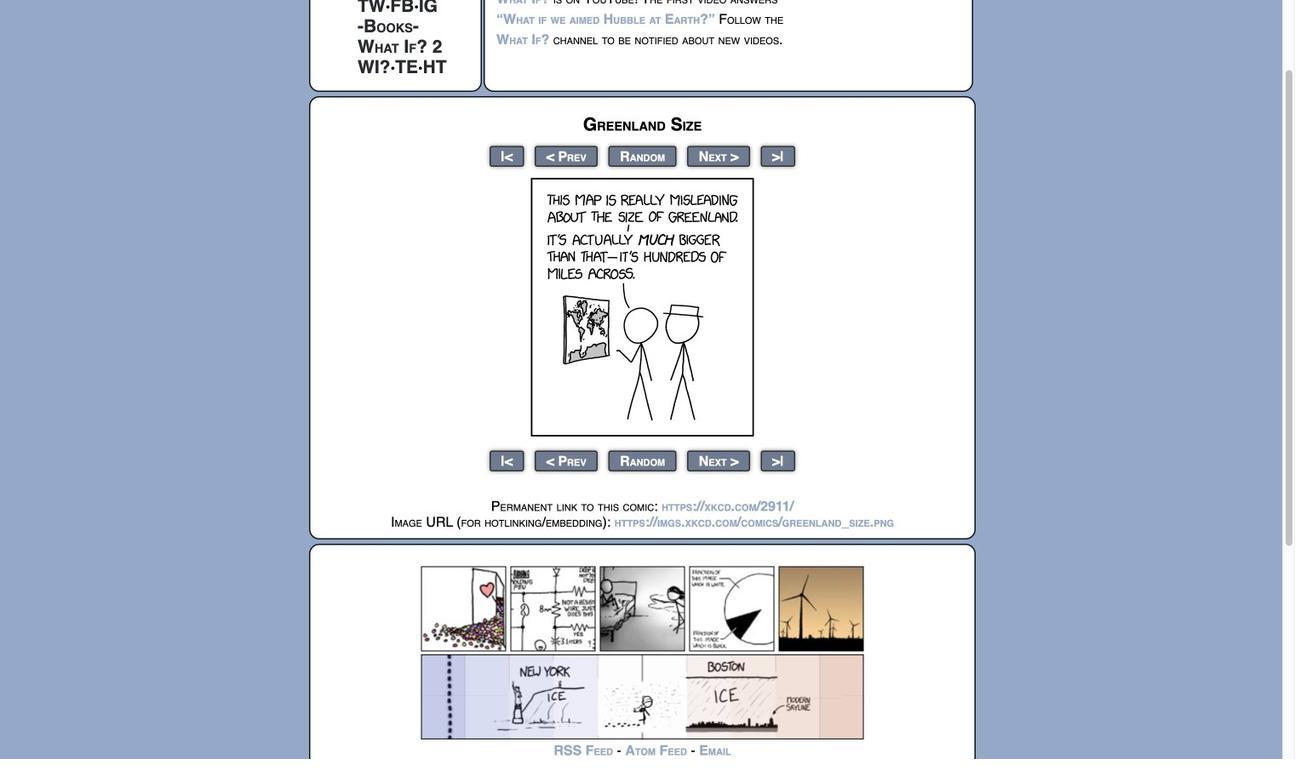 Task type: describe. For each thing, give the bounding box(es) containing it.
greenland size image
[[531, 178, 754, 437]]

selected comics image
[[421, 567, 864, 652]]



Task type: vqa. For each thing, say whether or not it's contained in the screenshot.
'Moon Landing Mission Profiles' "Image"
no



Task type: locate. For each thing, give the bounding box(es) containing it.
earth temperature timeline image
[[421, 655, 864, 740]]



